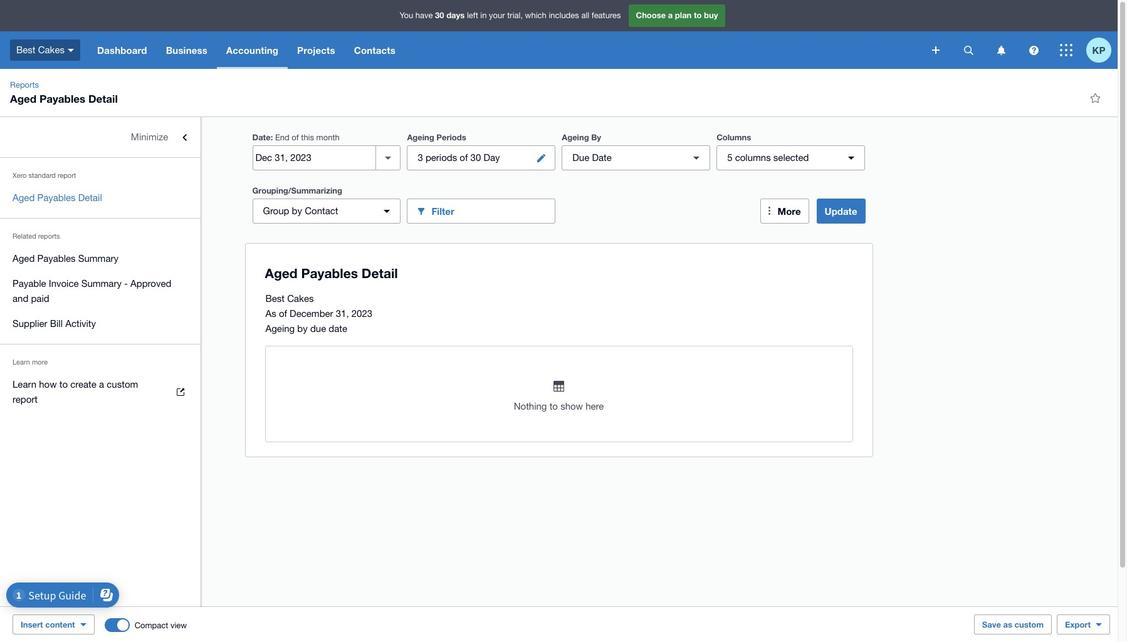 Task type: describe. For each thing, give the bounding box(es) containing it.
ageing by
[[562, 132, 602, 142]]

1 horizontal spatial to
[[550, 401, 558, 412]]

this
[[301, 133, 314, 142]]

aged payables summary link
[[0, 246, 201, 272]]

standard
[[29, 172, 56, 179]]

dashboard link
[[88, 31, 157, 69]]

contact
[[305, 206, 338, 216]]

due date
[[573, 152, 612, 163]]

30 inside banner
[[435, 10, 444, 20]]

learn for learn more
[[13, 359, 30, 366]]

ageing inside best cakes as of december 31, 2023 ageing by due date
[[266, 324, 295, 334]]

month
[[316, 133, 340, 142]]

contacts button
[[345, 31, 405, 69]]

more button
[[760, 199, 809, 224]]

save as custom button
[[974, 615, 1052, 635]]

due date button
[[562, 145, 711, 171]]

export
[[1066, 620, 1091, 630]]

and
[[13, 294, 28, 304]]

30 inside button
[[471, 152, 481, 163]]

projects button
[[288, 31, 345, 69]]

more
[[778, 206, 801, 217]]

aged payables detail
[[13, 193, 102, 203]]

by inside best cakes as of december 31, 2023 ageing by due date
[[297, 324, 308, 334]]

have
[[416, 11, 433, 20]]

business
[[166, 45, 207, 56]]

related
[[13, 233, 36, 240]]

Select end date field
[[253, 146, 376, 170]]

accounting
[[226, 45, 278, 56]]

aged payables detail link
[[0, 186, 201, 211]]

detail inside reports aged payables detail
[[88, 92, 118, 105]]

best cakes as of december 31, 2023 ageing by due date
[[266, 294, 373, 334]]

includes
[[549, 11, 579, 20]]

as
[[1004, 620, 1013, 630]]

date
[[329, 324, 347, 334]]

day
[[484, 152, 500, 163]]

here
[[586, 401, 604, 412]]

custom inside learn how to create a custom report
[[107, 379, 138, 390]]

3 periods of 30 day
[[418, 152, 500, 163]]

group by contact button
[[252, 199, 401, 224]]

2023
[[352, 309, 373, 319]]

left
[[467, 11, 478, 20]]

all
[[582, 11, 590, 20]]

ageing for ageing by
[[562, 132, 589, 142]]

nothing to show here
[[514, 401, 604, 412]]

cakes for best cakes
[[38, 44, 65, 55]]

filter button
[[407, 199, 556, 224]]

as
[[266, 309, 276, 319]]

summary for payables
[[78, 253, 118, 264]]

xero
[[13, 172, 27, 179]]

learn how to create a custom report link
[[0, 373, 201, 413]]

report inside learn how to create a custom report
[[13, 394, 38, 405]]

create
[[70, 379, 97, 390]]

selected
[[774, 152, 809, 163]]

business button
[[157, 31, 217, 69]]

update
[[825, 206, 858, 217]]

aged for aged payables detail
[[13, 193, 35, 203]]

by inside popup button
[[292, 206, 302, 216]]

compact view
[[135, 621, 187, 631]]

minimize button
[[0, 125, 201, 150]]

supplier bill activity
[[13, 319, 96, 329]]

-
[[124, 278, 128, 289]]

Report title field
[[262, 260, 848, 288]]

payable invoice summary - approved and paid link
[[0, 272, 201, 312]]

grouping/summarizing
[[252, 186, 342, 196]]

columns
[[717, 132, 751, 142]]

minimize
[[131, 132, 168, 142]]

plan
[[675, 10, 692, 20]]

learn more
[[13, 359, 48, 366]]

5 columns selected
[[728, 152, 809, 163]]

to inside learn how to create a custom report
[[59, 379, 68, 390]]

bill
[[50, 319, 63, 329]]

supplier
[[13, 319, 47, 329]]

payables for detail
[[37, 193, 76, 203]]

periods
[[426, 152, 457, 163]]

add to favourites image
[[1083, 85, 1108, 110]]

3
[[418, 152, 423, 163]]

features
[[592, 11, 621, 20]]

in
[[481, 11, 487, 20]]

nothing
[[514, 401, 547, 412]]



Task type: vqa. For each thing, say whether or not it's contained in the screenshot.
30,
no



Task type: locate. For each thing, give the bounding box(es) containing it.
cakes inside best cakes as of december 31, 2023 ageing by due date
[[287, 294, 314, 304]]

1 vertical spatial of
[[460, 152, 468, 163]]

payable invoice summary - approved and paid
[[13, 278, 171, 304]]

best cakes button
[[0, 31, 88, 69]]

0 vertical spatial a
[[668, 10, 673, 20]]

of right as
[[279, 309, 287, 319]]

learn for learn how to create a custom report
[[13, 379, 36, 390]]

trial,
[[507, 11, 523, 20]]

to left show
[[550, 401, 558, 412]]

aged down reports link
[[10, 92, 36, 105]]

30 left day
[[471, 152, 481, 163]]

due
[[573, 152, 590, 163]]

of left this
[[292, 133, 299, 142]]

by left due
[[297, 324, 308, 334]]

your
[[489, 11, 505, 20]]

1 vertical spatial learn
[[13, 379, 36, 390]]

reports link
[[5, 79, 44, 92]]

2 vertical spatial payables
[[37, 253, 76, 264]]

0 vertical spatial custom
[[107, 379, 138, 390]]

learn down learn more
[[13, 379, 36, 390]]

related reports
[[13, 233, 60, 240]]

0 vertical spatial of
[[292, 133, 299, 142]]

ageing for ageing periods
[[407, 132, 434, 142]]

payables for summary
[[37, 253, 76, 264]]

list of convenience dates image
[[376, 145, 401, 171]]

choose
[[636, 10, 666, 20]]

30 right have
[[435, 10, 444, 20]]

1 vertical spatial by
[[297, 324, 308, 334]]

december
[[290, 309, 333, 319]]

how
[[39, 379, 57, 390]]

1 horizontal spatial a
[[668, 10, 673, 20]]

:
[[271, 132, 273, 142]]

ageing down as
[[266, 324, 295, 334]]

summary inside the aged payables summary link
[[78, 253, 118, 264]]

filter
[[432, 205, 455, 217]]

0 vertical spatial cakes
[[38, 44, 65, 55]]

summary for invoice
[[81, 278, 122, 289]]

to left 'buy'
[[694, 10, 702, 20]]

payables down xero standard report
[[37, 193, 76, 203]]

1 vertical spatial 30
[[471, 152, 481, 163]]

summary left -
[[81, 278, 122, 289]]

best up 'reports'
[[16, 44, 35, 55]]

custom
[[107, 379, 138, 390], [1015, 620, 1044, 630]]

5
[[728, 152, 733, 163]]

1 learn from the top
[[13, 359, 30, 366]]

1 vertical spatial payables
[[37, 193, 76, 203]]

0 vertical spatial date
[[252, 132, 271, 142]]

payables
[[39, 92, 85, 105], [37, 193, 76, 203], [37, 253, 76, 264]]

2 learn from the top
[[13, 379, 36, 390]]

2 horizontal spatial to
[[694, 10, 702, 20]]

0 horizontal spatial ageing
[[266, 324, 295, 334]]

to
[[694, 10, 702, 20], [59, 379, 68, 390], [550, 401, 558, 412]]

1 vertical spatial report
[[13, 394, 38, 405]]

0 vertical spatial learn
[[13, 359, 30, 366]]

insert
[[21, 620, 43, 630]]

learn left more
[[13, 359, 30, 366]]

reports aged payables detail
[[10, 80, 118, 105]]

report up the aged payables detail
[[58, 172, 76, 179]]

1 vertical spatial date
[[592, 152, 612, 163]]

cakes inside popup button
[[38, 44, 65, 55]]

days
[[447, 10, 465, 20]]

banner
[[0, 0, 1118, 69]]

learn how to create a custom report
[[13, 379, 138, 405]]

0 vertical spatial to
[[694, 10, 702, 20]]

paid
[[31, 294, 49, 304]]

summary inside payable invoice summary - approved and paid
[[81, 278, 122, 289]]

date
[[252, 132, 271, 142], [592, 152, 612, 163]]

accounting button
[[217, 31, 288, 69]]

cakes
[[38, 44, 65, 55], [287, 294, 314, 304]]

of inside button
[[460, 152, 468, 163]]

2 vertical spatial aged
[[13, 253, 35, 264]]

0 vertical spatial payables
[[39, 92, 85, 105]]

insert content
[[21, 620, 75, 630]]

30
[[435, 10, 444, 20], [471, 152, 481, 163]]

to right how
[[59, 379, 68, 390]]

which
[[525, 11, 547, 20]]

save as custom
[[983, 620, 1044, 630]]

content
[[45, 620, 75, 630]]

custom inside button
[[1015, 620, 1044, 630]]

2 vertical spatial of
[[279, 309, 287, 319]]

1 horizontal spatial of
[[292, 133, 299, 142]]

aged for aged payables summary
[[13, 253, 35, 264]]

aged payables summary
[[13, 253, 118, 264]]

0 vertical spatial best
[[16, 44, 35, 55]]

cakes for best cakes as of december 31, 2023 ageing by due date
[[287, 294, 314, 304]]

learn
[[13, 359, 30, 366], [13, 379, 36, 390]]

kp button
[[1087, 31, 1118, 69]]

a
[[668, 10, 673, 20], [99, 379, 104, 390]]

cakes up december
[[287, 294, 314, 304]]

report down learn more
[[13, 394, 38, 405]]

buy
[[704, 10, 718, 20]]

date left "end"
[[252, 132, 271, 142]]

0 horizontal spatial date
[[252, 132, 271, 142]]

reports
[[38, 233, 60, 240]]

0 horizontal spatial best
[[16, 44, 35, 55]]

contacts
[[354, 45, 396, 56]]

a inside banner
[[668, 10, 673, 20]]

1 vertical spatial a
[[99, 379, 104, 390]]

more
[[32, 359, 48, 366]]

export button
[[1057, 615, 1111, 635]]

aged down related
[[13, 253, 35, 264]]

end
[[275, 133, 290, 142]]

best cakes
[[16, 44, 65, 55]]

a inside learn how to create a custom report
[[99, 379, 104, 390]]

0 horizontal spatial report
[[13, 394, 38, 405]]

date inside popup button
[[592, 152, 612, 163]]

0 horizontal spatial of
[[279, 309, 287, 319]]

1 horizontal spatial date
[[592, 152, 612, 163]]

by
[[592, 132, 602, 142]]

best inside best cakes as of december 31, 2023 ageing by due date
[[266, 294, 285, 304]]

aged
[[10, 92, 36, 105], [13, 193, 35, 203], [13, 253, 35, 264]]

cakes up 'reports'
[[38, 44, 65, 55]]

1 vertical spatial cakes
[[287, 294, 314, 304]]

1 horizontal spatial ageing
[[407, 132, 434, 142]]

detail
[[88, 92, 118, 105], [78, 193, 102, 203]]

payables down reports link
[[39, 92, 85, 105]]

payables inside reports aged payables detail
[[39, 92, 85, 105]]

best inside popup button
[[16, 44, 35, 55]]

best
[[16, 44, 35, 55], [266, 294, 285, 304]]

payables down 'reports'
[[37, 253, 76, 264]]

0 vertical spatial 30
[[435, 10, 444, 20]]

xero standard report
[[13, 172, 76, 179]]

reports
[[10, 80, 39, 90]]

to inside banner
[[694, 10, 702, 20]]

best for best cakes as of december 31, 2023 ageing by due date
[[266, 294, 285, 304]]

svg image
[[1060, 44, 1073, 56], [964, 45, 974, 55], [997, 45, 1006, 55], [1029, 45, 1039, 55], [933, 46, 940, 54], [68, 49, 74, 52]]

dashboard
[[97, 45, 147, 56]]

update button
[[817, 199, 866, 224]]

0 vertical spatial aged
[[10, 92, 36, 105]]

save
[[983, 620, 1002, 630]]

group
[[263, 206, 289, 216]]

summary
[[78, 253, 118, 264], [81, 278, 122, 289]]

31,
[[336, 309, 349, 319]]

banner containing kp
[[0, 0, 1118, 69]]

1 horizontal spatial best
[[266, 294, 285, 304]]

1 horizontal spatial report
[[58, 172, 76, 179]]

of for best cakes as of december 31, 2023 ageing by due date
[[279, 309, 287, 319]]

you
[[400, 11, 413, 20]]

approved
[[131, 278, 171, 289]]

summary up payable invoice summary - approved and paid link
[[78, 253, 118, 264]]

1 vertical spatial aged
[[13, 193, 35, 203]]

0 horizontal spatial cakes
[[38, 44, 65, 55]]

1 horizontal spatial 30
[[471, 152, 481, 163]]

1 horizontal spatial custom
[[1015, 620, 1044, 630]]

1 vertical spatial best
[[266, 294, 285, 304]]

0 vertical spatial summary
[[78, 253, 118, 264]]

1 vertical spatial summary
[[81, 278, 122, 289]]

learn inside learn how to create a custom report
[[13, 379, 36, 390]]

ageing left by
[[562, 132, 589, 142]]

0 vertical spatial report
[[58, 172, 76, 179]]

supplier bill activity link
[[0, 312, 201, 337]]

show
[[561, 401, 583, 412]]

0 horizontal spatial 30
[[435, 10, 444, 20]]

0 horizontal spatial custom
[[107, 379, 138, 390]]

best for best cakes
[[16, 44, 35, 55]]

ageing
[[407, 132, 434, 142], [562, 132, 589, 142], [266, 324, 295, 334]]

aged inside reports aged payables detail
[[10, 92, 36, 105]]

you have 30 days left in your trial, which includes all features
[[400, 10, 621, 20]]

of
[[292, 133, 299, 142], [460, 152, 468, 163], [279, 309, 287, 319]]

invoice
[[49, 278, 79, 289]]

1 vertical spatial custom
[[1015, 620, 1044, 630]]

custom right create
[[107, 379, 138, 390]]

svg image inside best cakes popup button
[[68, 49, 74, 52]]

by down grouping/summarizing
[[292, 206, 302, 216]]

2 vertical spatial to
[[550, 401, 558, 412]]

of inside best cakes as of december 31, 2023 ageing by due date
[[279, 309, 287, 319]]

2 horizontal spatial ageing
[[562, 132, 589, 142]]

of inside date : end of this month
[[292, 133, 299, 142]]

view
[[171, 621, 187, 631]]

date : end of this month
[[252, 132, 340, 142]]

0 vertical spatial by
[[292, 206, 302, 216]]

2 horizontal spatial of
[[460, 152, 468, 163]]

a left the plan
[[668, 10, 673, 20]]

payable
[[13, 278, 46, 289]]

insert content button
[[13, 615, 94, 635]]

of for date : end of this month
[[292, 133, 299, 142]]

choose a plan to buy
[[636, 10, 718, 20]]

a right create
[[99, 379, 104, 390]]

0 horizontal spatial a
[[99, 379, 104, 390]]

of right periods
[[460, 152, 468, 163]]

ageing periods
[[407, 132, 466, 142]]

1 vertical spatial detail
[[78, 193, 102, 203]]

1 vertical spatial to
[[59, 379, 68, 390]]

date right due
[[592, 152, 612, 163]]

custom right as
[[1015, 620, 1044, 630]]

1 horizontal spatial cakes
[[287, 294, 314, 304]]

0 horizontal spatial to
[[59, 379, 68, 390]]

best up as
[[266, 294, 285, 304]]

0 vertical spatial detail
[[88, 92, 118, 105]]

activity
[[65, 319, 96, 329]]

columns
[[735, 152, 771, 163]]

aged down xero
[[13, 193, 35, 203]]

ageing up 3
[[407, 132, 434, 142]]

due
[[310, 324, 326, 334]]

3 periods of 30 day button
[[407, 145, 556, 171]]



